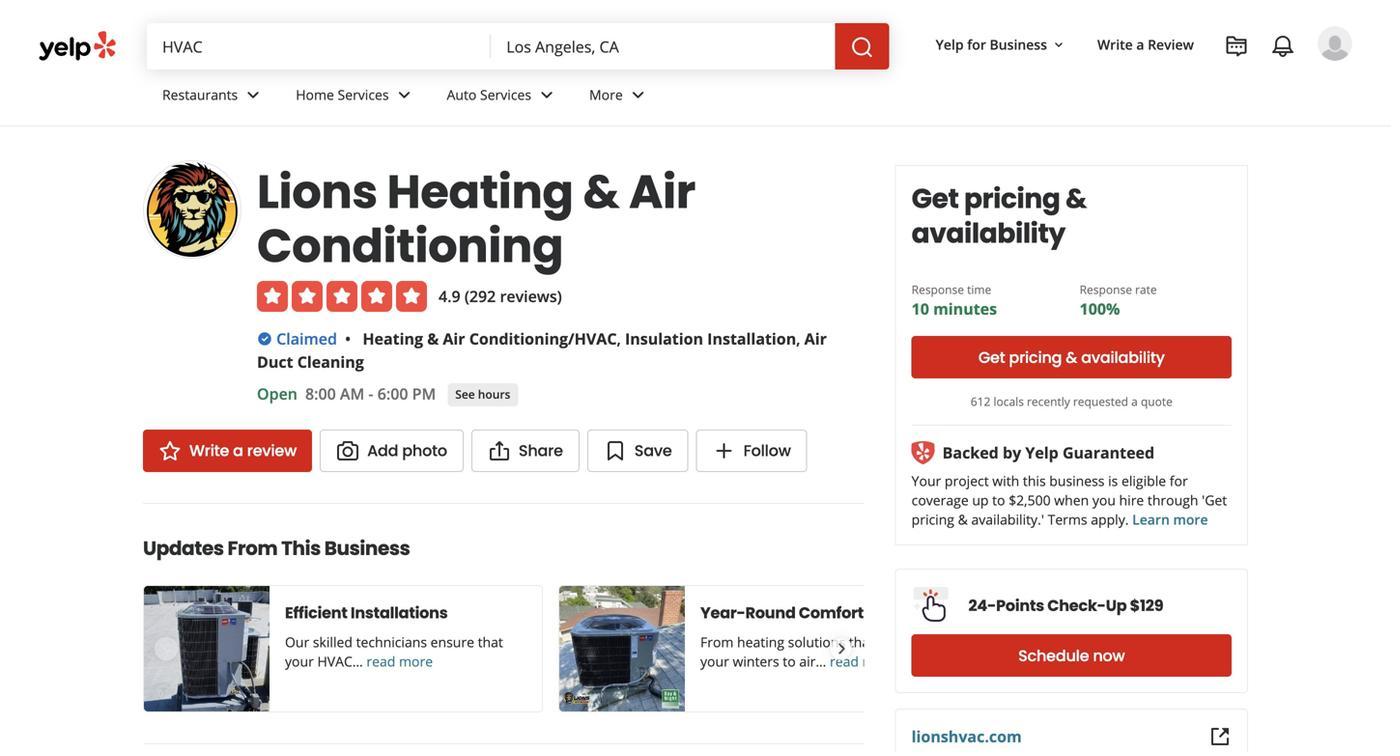 Task type: describe. For each thing, give the bounding box(es) containing it.
24-points check-up $129
[[969, 595, 1164, 617]]

ensure
[[431, 633, 474, 652]]

auto services
[[447, 86, 532, 104]]

heating
[[737, 633, 785, 652]]

for inside your project with this business is eligible for coverage up to $2,500 when you hire through 'get pricing & availability.' terms apply.
[[1170, 472, 1188, 490]]

our skilled technicians ensure that your hvac…
[[285, 633, 503, 671]]

24 chevron down v2 image
[[242, 83, 265, 107]]

to inside your project with this business is eligible for coverage up to $2,500 when you hire through 'get pricing & availability.' terms apply.
[[993, 491, 1005, 510]]

4.9 (292 reviews)
[[439, 286, 562, 307]]

see
[[455, 387, 475, 402]]

share
[[519, 440, 563, 462]]

air inside the "lions heating & air conditioning"
[[629, 159, 696, 225]]

pricing inside get pricing & availability
[[964, 180, 1061, 218]]

none field things to do, nail salons, plumbers
[[147, 23, 491, 70]]

24 star v2 image
[[158, 440, 182, 463]]

backed by yelp guaranteed
[[943, 443, 1155, 463]]

minutes
[[934, 299, 997, 319]]

read for installations
[[367, 653, 396, 671]]

read for round
[[830, 653, 859, 671]]

insulation
[[625, 329, 703, 349]]

your for efficient installations
[[285, 653, 314, 671]]

learn more
[[1133, 511, 1208, 529]]

conditioning
[[257, 214, 564, 279]]

pm
[[412, 384, 436, 404]]

efficient
[[285, 603, 348, 624]]

1 vertical spatial heating
[[363, 329, 423, 349]]

add photo link
[[320, 430, 464, 473]]

with
[[993, 472, 1020, 490]]

business categories element
[[147, 70, 1353, 126]]

projects image
[[1225, 35, 1248, 58]]

more
[[589, 86, 623, 104]]

write a review
[[189, 440, 297, 462]]

our
[[285, 633, 309, 652]]

through
[[1148, 491, 1199, 510]]

'get
[[1202, 491, 1227, 510]]

address, neighborhood, city, state or zip text field
[[491, 23, 835, 70]]

previous image
[[155, 638, 176, 661]]

business inside 'button'
[[990, 35, 1047, 54]]

rate
[[1135, 282, 1157, 298]]

10
[[912, 299, 930, 319]]

updates from this business
[[143, 535, 410, 562]]

more for efficient installations
[[399, 653, 433, 671]]

read more for year-round comfort
[[830, 653, 896, 671]]

8:00
[[305, 384, 336, 404]]

24 share v2 image
[[488, 440, 511, 463]]

warm
[[878, 633, 914, 652]]

air…
[[799, 653, 827, 671]]

eligible
[[1122, 472, 1166, 490]]

follow button
[[696, 430, 808, 473]]

time
[[967, 282, 992, 298]]

review
[[247, 440, 297, 462]]

installation
[[708, 329, 796, 349]]

add photo
[[367, 440, 447, 462]]

share button
[[471, 430, 580, 473]]

points
[[996, 595, 1045, 617]]

terms
[[1048, 511, 1088, 529]]

612 locals recently requested a quote
[[971, 394, 1173, 410]]

24 chevron down v2 image for auto services
[[535, 83, 559, 107]]

24 add v2 image
[[713, 440, 736, 463]]

check-
[[1048, 595, 1106, 617]]

efficient installations image
[[144, 587, 270, 712]]

lions
[[257, 159, 378, 225]]

yelp for business button
[[928, 27, 1074, 62]]

photo
[[402, 440, 447, 462]]

next image
[[831, 638, 852, 661]]

updates from this business element
[[112, 503, 959, 713]]

that inside our skilled technicians ensure that your hvac…
[[478, 633, 503, 652]]

home services
[[296, 86, 389, 104]]

24 chevron down v2 image for more
[[627, 83, 650, 107]]

lionshvac.com
[[912, 727, 1022, 747]]

& inside your project with this business is eligible for coverage up to $2,500 when you hire through 'get pricing & availability.' terms apply.
[[958, 511, 968, 529]]

auto
[[447, 86, 477, 104]]

4.9 star rating image
[[257, 281, 427, 312]]

cleaning
[[297, 352, 364, 373]]

heating inside the "lions heating & air conditioning"
[[387, 159, 574, 225]]

get pricing & availability inside button
[[979, 347, 1165, 369]]

your project with this business is eligible for coverage up to $2,500 when you hire through 'get pricing & availability.' terms apply.
[[912, 472, 1227, 529]]

add
[[367, 440, 398, 462]]

air inside the air duct cleaning
[[805, 329, 827, 349]]

1 , from the left
[[617, 329, 621, 349]]

services for home services
[[338, 86, 389, 104]]

that inside from heating solutions that warm your winters to air…
[[849, 633, 875, 652]]

conditioning/hvac
[[469, 329, 617, 349]]

learn more link
[[1133, 511, 1208, 529]]

you
[[1093, 491, 1116, 510]]

response for 100%
[[1080, 282, 1132, 298]]

when
[[1054, 491, 1089, 510]]

write for write a review
[[189, 440, 229, 462]]

to inside from heating solutions that warm your winters to air…
[[783, 653, 796, 671]]

hvac…
[[317, 653, 363, 671]]

hours
[[478, 387, 511, 402]]

auto services link
[[431, 70, 574, 126]]

availability inside get pricing & availability button
[[1081, 347, 1165, 369]]

see hours link
[[448, 384, 518, 407]]

locals
[[994, 394, 1024, 410]]

air duct cleaning
[[257, 329, 827, 373]]

more for year-round comfort
[[863, 653, 896, 671]]

see hours
[[455, 387, 511, 402]]

am
[[340, 384, 365, 404]]

updates
[[143, 535, 224, 562]]

duct
[[257, 352, 293, 373]]

home
[[296, 86, 334, 104]]

0 horizontal spatial from
[[228, 535, 278, 562]]

technicians
[[356, 633, 427, 652]]

reviews)
[[500, 286, 562, 307]]

round
[[746, 603, 796, 624]]

year-round comfort image
[[559, 587, 685, 712]]

$2,500
[[1009, 491, 1051, 510]]

write for write a review
[[1098, 35, 1133, 54]]

installations
[[351, 603, 448, 624]]

response rate 100%
[[1080, 282, 1157, 319]]



Task type: locate. For each thing, give the bounding box(es) containing it.
efficient installations
[[285, 603, 448, 624]]

your for year-round comfort
[[701, 653, 729, 671]]

2 services from the left
[[480, 86, 532, 104]]

1 services from the left
[[338, 86, 389, 104]]

1 horizontal spatial business
[[990, 35, 1047, 54]]

0 horizontal spatial more
[[399, 653, 433, 671]]

your down our
[[285, 653, 314, 671]]

0 vertical spatial heating
[[387, 159, 574, 225]]

0 vertical spatial for
[[967, 35, 986, 54]]

0 horizontal spatial read more
[[367, 653, 433, 671]]

24 chevron down v2 image inside more link
[[627, 83, 650, 107]]

your left winters
[[701, 653, 729, 671]]

requested
[[1073, 394, 1129, 410]]

24 chevron down v2 image inside the auto services link
[[535, 83, 559, 107]]

project
[[945, 472, 989, 490]]

home services link
[[280, 70, 431, 126]]

pricing down coverage
[[912, 511, 955, 529]]

read right air…
[[830, 653, 859, 671]]

1 read from the left
[[367, 653, 396, 671]]

response up the "100%"
[[1080, 282, 1132, 298]]

insulation installation link
[[625, 329, 796, 349]]

services for auto services
[[480, 86, 532, 104]]

skilled
[[313, 633, 353, 652]]

1 horizontal spatial yelp
[[1026, 443, 1059, 463]]

1 vertical spatial get pricing & availability
[[979, 347, 1165, 369]]

0 vertical spatial to
[[993, 491, 1005, 510]]

more down through
[[1174, 511, 1208, 529]]

availability up time
[[912, 215, 1066, 253]]

read down technicians
[[367, 653, 396, 671]]

6:00
[[378, 384, 408, 404]]

24 save outline v2 image
[[604, 440, 627, 463]]

backed
[[943, 443, 999, 463]]

get pricing & availability up 612 locals recently requested a quote
[[979, 347, 1165, 369]]

2 that from the left
[[849, 633, 875, 652]]

1 24 chevron down v2 image from the left
[[393, 83, 416, 107]]

for up through
[[1170, 472, 1188, 490]]

1 horizontal spatial read
[[830, 653, 859, 671]]

24-
[[969, 595, 996, 617]]

0 vertical spatial business
[[990, 35, 1047, 54]]

1 vertical spatial business
[[324, 535, 410, 562]]

None field
[[147, 23, 491, 70], [491, 23, 835, 70]]

100%
[[1080, 299, 1120, 319]]

0 vertical spatial availability
[[912, 215, 1066, 253]]

4.9
[[439, 286, 461, 307]]

from heating solutions that warm your winters to air…
[[701, 633, 914, 671]]

schedule now button
[[912, 635, 1232, 677]]

this
[[281, 535, 321, 562]]

1 vertical spatial to
[[783, 653, 796, 671]]

24 chevron down v2 image right auto services
[[535, 83, 559, 107]]

business left 16 chevron down v2 icon
[[990, 35, 1047, 54]]

get pricing & availability up time
[[912, 180, 1087, 253]]

from inside from heating solutions that warm your winters to air…
[[701, 633, 734, 652]]

response for 10
[[912, 282, 964, 298]]

response inside response rate 100%
[[1080, 282, 1132, 298]]

1 horizontal spatial from
[[701, 633, 734, 652]]

availability up "requested"
[[1081, 347, 1165, 369]]

by
[[1003, 443, 1022, 463]]

air duct cleaning link
[[257, 329, 827, 373]]

a
[[1137, 35, 1145, 54], [1132, 394, 1138, 410], [233, 440, 243, 462]]

your inside our skilled technicians ensure that your hvac…
[[285, 653, 314, 671]]

16 claim filled v2 image
[[257, 332, 273, 347]]

24 external link v2 image
[[1209, 726, 1232, 749]]

0 horizontal spatial your
[[285, 653, 314, 671]]

1 vertical spatial for
[[1170, 472, 1188, 490]]

2 horizontal spatial air
[[805, 329, 827, 349]]

0 horizontal spatial yelp
[[936, 35, 964, 54]]

a for review
[[233, 440, 243, 462]]

1 horizontal spatial your
[[701, 653, 729, 671]]

1 horizontal spatial get
[[979, 347, 1005, 369]]

review
[[1148, 35, 1194, 54]]

-
[[369, 384, 374, 404]]

write left review
[[1098, 35, 1133, 54]]

solutions
[[788, 633, 846, 652]]

1 read more from the left
[[367, 653, 433, 671]]

this
[[1023, 472, 1046, 490]]

1 vertical spatial write
[[189, 440, 229, 462]]

2 your from the left
[[701, 653, 729, 671]]

1 vertical spatial a
[[1132, 394, 1138, 410]]

pricing up time
[[964, 180, 1061, 218]]

apply.
[[1091, 511, 1129, 529]]

learn
[[1133, 511, 1170, 529]]

get pricing & availability button
[[912, 336, 1232, 379]]

recently
[[1027, 394, 1070, 410]]

2 none field from the left
[[491, 23, 835, 70]]

24 chevron down v2 image for home services
[[393, 83, 416, 107]]

0 horizontal spatial 24 chevron down v2 image
[[393, 83, 416, 107]]

1 horizontal spatial availability
[[1081, 347, 1165, 369]]

for
[[967, 35, 986, 54], [1170, 472, 1188, 490]]

save button
[[587, 430, 689, 473]]

read more down technicians
[[367, 653, 433, 671]]

more link
[[574, 70, 666, 126]]

24 chevron down v2 image inside home services link
[[393, 83, 416, 107]]

your
[[912, 472, 941, 490]]

year-
[[701, 603, 746, 624]]

2 read from the left
[[830, 653, 859, 671]]

0 horizontal spatial get
[[912, 180, 959, 218]]

bob b. image
[[1318, 26, 1353, 61]]

pricing up recently
[[1009, 347, 1062, 369]]

read more
[[367, 653, 433, 671], [830, 653, 896, 671]]

read more for efficient installations
[[367, 653, 433, 671]]

,
[[617, 329, 621, 349], [796, 329, 801, 349]]

2 horizontal spatial more
[[1174, 511, 1208, 529]]

from left 'this'
[[228, 535, 278, 562]]

2 read more from the left
[[830, 653, 896, 671]]

response inside response time 10 minutes
[[912, 282, 964, 298]]

availability inside get pricing & availability
[[912, 215, 1066, 253]]

24 chevron down v2 image right the more
[[627, 83, 650, 107]]

0 horizontal spatial response
[[912, 282, 964, 298]]

0 vertical spatial pricing
[[964, 180, 1061, 218]]

3 24 chevron down v2 image from the left
[[627, 83, 650, 107]]

pricing inside your project with this business is eligible for coverage up to $2,500 when you hire through 'get pricing & availability.' terms apply.
[[912, 511, 955, 529]]

notifications image
[[1272, 35, 1295, 58]]

0 horizontal spatial ,
[[617, 329, 621, 349]]

0 horizontal spatial availability
[[912, 215, 1066, 253]]

pricing
[[964, 180, 1061, 218], [1009, 347, 1062, 369], [912, 511, 955, 529]]

restaurants link
[[147, 70, 280, 126]]

0 horizontal spatial for
[[967, 35, 986, 54]]

0 horizontal spatial that
[[478, 633, 503, 652]]

comfort
[[799, 603, 864, 624]]

&
[[583, 159, 620, 225], [1066, 180, 1087, 218], [427, 329, 439, 349], [1066, 347, 1078, 369], [958, 511, 968, 529]]

0 horizontal spatial to
[[783, 653, 796, 671]]

more down warm on the bottom right of page
[[863, 653, 896, 671]]

quote
[[1141, 394, 1173, 410]]

write inside the user actions element
[[1098, 35, 1133, 54]]

now
[[1093, 646, 1125, 667]]

for left 16 chevron down v2 icon
[[967, 35, 986, 54]]

heating & air conditioning/hvac link
[[363, 329, 617, 349]]

year-round comfort
[[701, 603, 864, 624]]

lionshvac.com link
[[912, 727, 1022, 747]]

2 response from the left
[[1080, 282, 1132, 298]]

a for review
[[1137, 35, 1145, 54]]

yelp right search icon
[[936, 35, 964, 54]]

pricing inside button
[[1009, 347, 1062, 369]]

none field up the more
[[491, 23, 835, 70]]

yelp
[[936, 35, 964, 54], [1026, 443, 1059, 463]]

business up the 'efficient installations'
[[324, 535, 410, 562]]

to left air…
[[783, 653, 796, 671]]

0 horizontal spatial services
[[338, 86, 389, 104]]

24 chevron down v2 image
[[393, 83, 416, 107], [535, 83, 559, 107], [627, 83, 650, 107]]

1 response from the left
[[912, 282, 964, 298]]

write a review link
[[143, 430, 312, 473]]

1 none field from the left
[[147, 23, 491, 70]]

16 chevron down v2 image
[[1051, 37, 1067, 53]]

read
[[367, 653, 396, 671], [830, 653, 859, 671]]

2 vertical spatial a
[[233, 440, 243, 462]]

2 24 chevron down v2 image from the left
[[535, 83, 559, 107]]

more down technicians
[[399, 653, 433, 671]]

for inside 'button'
[[967, 35, 986, 54]]

coverage
[[912, 491, 969, 510]]

write a review link
[[1090, 27, 1202, 62]]

up
[[1106, 595, 1127, 617]]

1 horizontal spatial 24 chevron down v2 image
[[535, 83, 559, 107]]

1 vertical spatial from
[[701, 633, 734, 652]]

1 horizontal spatial write
[[1098, 35, 1133, 54]]

schedule now
[[1019, 646, 1125, 667]]

open 8:00 am - 6:00 pm
[[257, 384, 436, 404]]

& inside button
[[1066, 347, 1078, 369]]

1 vertical spatial pricing
[[1009, 347, 1062, 369]]

0 vertical spatial from
[[228, 535, 278, 562]]

follow
[[744, 440, 791, 462]]

0 horizontal spatial read
[[367, 653, 396, 671]]

yelp for business
[[936, 35, 1047, 54]]

your inside from heating solutions that warm your winters to air…
[[701, 653, 729, 671]]

0 vertical spatial a
[[1137, 35, 1145, 54]]

1 your from the left
[[285, 653, 314, 671]]

(292
[[465, 286, 496, 307]]

services right the auto
[[480, 86, 532, 104]]

lions heating & air conditioning
[[257, 159, 696, 279]]

None search field
[[147, 23, 890, 70]]

1 horizontal spatial for
[[1170, 472, 1188, 490]]

1 horizontal spatial services
[[480, 86, 532, 104]]

from down the year-
[[701, 633, 734, 652]]

1 vertical spatial availability
[[1081, 347, 1165, 369]]

write right the 24 star v2 image
[[189, 440, 229, 462]]

services right home
[[338, 86, 389, 104]]

0 vertical spatial get pricing & availability
[[912, 180, 1087, 253]]

1 horizontal spatial read more
[[830, 653, 896, 671]]

user actions element
[[921, 24, 1380, 143]]

1 horizontal spatial that
[[849, 633, 875, 652]]

0 horizontal spatial air
[[443, 329, 465, 349]]

none field address, neighborhood, city, state or zip
[[491, 23, 835, 70]]

open
[[257, 384, 298, 404]]

read more down warm on the bottom right of page
[[830, 653, 896, 671]]

24 chevron down v2 image left the auto
[[393, 83, 416, 107]]

more
[[1174, 511, 1208, 529], [399, 653, 433, 671], [863, 653, 896, 671]]

to
[[993, 491, 1005, 510], [783, 653, 796, 671]]

0 vertical spatial get
[[912, 180, 959, 218]]

1 vertical spatial get
[[979, 347, 1005, 369]]

to right up
[[993, 491, 1005, 510]]

0 horizontal spatial write
[[189, 440, 229, 462]]

that left warm on the bottom right of page
[[849, 633, 875, 652]]

business
[[990, 35, 1047, 54], [324, 535, 410, 562]]

2 horizontal spatial 24 chevron down v2 image
[[627, 83, 650, 107]]

612
[[971, 394, 991, 410]]

business logo image
[[143, 160, 242, 259]]

2 , from the left
[[796, 329, 801, 349]]

0 vertical spatial write
[[1098, 35, 1133, 54]]

search image
[[851, 36, 874, 59]]

1 horizontal spatial response
[[1080, 282, 1132, 298]]

1 horizontal spatial more
[[863, 653, 896, 671]]

save
[[635, 440, 672, 462]]

0 vertical spatial yelp
[[936, 35, 964, 54]]

write
[[1098, 35, 1133, 54], [189, 440, 229, 462]]

2 vertical spatial pricing
[[912, 511, 955, 529]]

that right "ensure"
[[478, 633, 503, 652]]

1 horizontal spatial air
[[629, 159, 696, 225]]

heating
[[387, 159, 574, 225], [363, 329, 423, 349]]

yelp inside 'button'
[[936, 35, 964, 54]]

restaurants
[[162, 86, 238, 104]]

1 horizontal spatial ,
[[796, 329, 801, 349]]

& inside the "lions heating & air conditioning"
[[583, 159, 620, 225]]

0 horizontal spatial business
[[324, 535, 410, 562]]

none field up home
[[147, 23, 491, 70]]

from
[[228, 535, 278, 562], [701, 633, 734, 652]]

yelp up this at the bottom of page
[[1026, 443, 1059, 463]]

response up 10
[[912, 282, 964, 298]]

write a review
[[1098, 35, 1194, 54]]

24 camera v2 image
[[336, 440, 360, 463]]

get inside button
[[979, 347, 1005, 369]]

availability.'
[[972, 511, 1045, 529]]

1 horizontal spatial to
[[993, 491, 1005, 510]]

1 that from the left
[[478, 633, 503, 652]]

1 vertical spatial yelp
[[1026, 443, 1059, 463]]

things to do, nail salons, plumbers text field
[[147, 23, 491, 70]]



Task type: vqa. For each thing, say whether or not it's contained in the screenshot.
$129
yes



